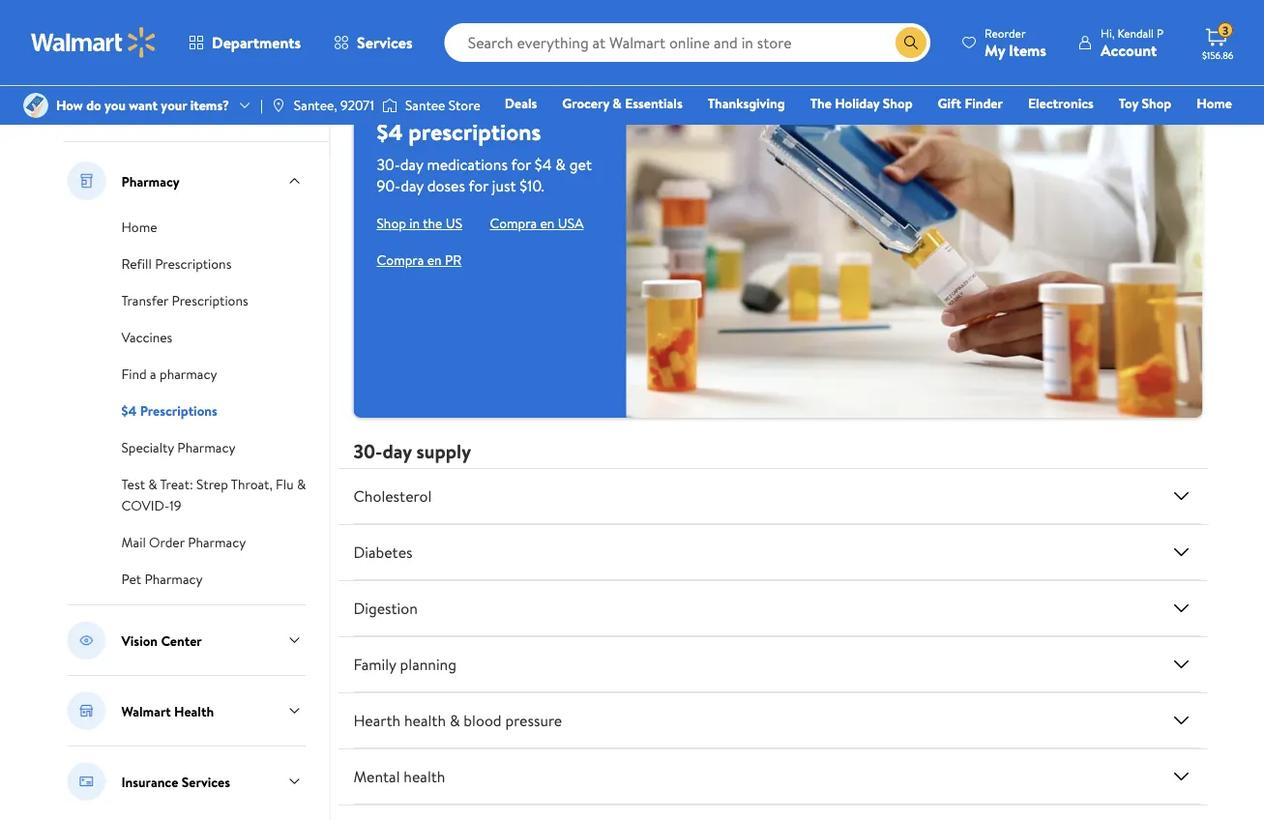 Task type: vqa. For each thing, say whether or not it's contained in the screenshot.
Registry
yes



Task type: describe. For each thing, give the bounding box(es) containing it.
digestion image
[[1170, 597, 1193, 620]]

30-day supply
[[354, 437, 471, 464]]

find
[[121, 365, 147, 383]]

hearth health & blood pressure
[[354, 710, 562, 731]]

$10.
[[520, 175, 544, 196]]

toy shop
[[1119, 94, 1172, 113]]

shop in the us
[[377, 214, 462, 233]]

mail order pharmacy link
[[121, 531, 246, 552]]

us
[[446, 214, 462, 233]]

vision center
[[121, 631, 202, 650]]

deals
[[505, 94, 537, 113]]

1 vertical spatial health
[[174, 701, 214, 720]]

test & treat: strep throat, flu & covid-19
[[121, 475, 306, 515]]

90-
[[377, 175, 401, 196]]

one
[[1084, 121, 1113, 140]]

one debit link
[[1075, 120, 1158, 141]]

find a pharmacy
[[121, 365, 217, 383]]

compra en pr
[[377, 251, 462, 269]]

store
[[449, 96, 480, 115]]

holiday
[[835, 94, 880, 113]]

compra en pr link
[[377, 251, 462, 269]]

hi, kendall p account
[[1101, 25, 1164, 60]]

walmart+
[[1174, 121, 1232, 140]]

your
[[161, 96, 187, 115]]

supply
[[416, 437, 471, 464]]

pressure
[[505, 710, 562, 731]]

specialty pharmacy link
[[121, 436, 235, 457]]

health for mental
[[404, 766, 445, 787]]

my
[[985, 39, 1005, 60]]

vision
[[121, 631, 158, 650]]

$156.86
[[1202, 48, 1234, 61]]

mental health
[[354, 766, 445, 787]]

pharmacy image
[[67, 162, 106, 200]]

home for home
[[121, 218, 157, 236]]

flu
[[276, 475, 294, 494]]

0 vertical spatial health
[[63, 94, 114, 118]]

do
[[86, 96, 101, 115]]

2 horizontal spatial $4
[[535, 154, 552, 175]]

transfer prescriptions
[[121, 291, 248, 310]]

pharmacy
[[160, 365, 217, 383]]

1 horizontal spatial for
[[511, 154, 531, 175]]

$4 prescriptions 30-day medications for $4 & get 90-day doses for just $10.
[[377, 115, 592, 196]]

grocery & essentials
[[562, 94, 683, 113]]

the holiday shop link
[[801, 93, 921, 114]]

pharmacy right pharmacy image
[[121, 171, 180, 190]]

departments
[[212, 32, 301, 53]]

& right test
[[148, 475, 157, 494]]

pr
[[445, 251, 462, 269]]

prescriptions
[[408, 115, 541, 147]]

want
[[129, 96, 158, 115]]

specialty
[[121, 438, 174, 457]]

kendall
[[1117, 25, 1154, 41]]

Walmart Site-Wide search field
[[445, 23, 930, 62]]

0 horizontal spatial for
[[469, 175, 488, 196]]

throat,
[[231, 475, 273, 494]]

items
[[1009, 39, 1046, 60]]

specialty pharmacy
[[121, 438, 235, 457]]

in
[[409, 214, 420, 233]]

pharmacy up strep
[[177, 438, 235, 457]]

santee store
[[405, 96, 480, 115]]

how do you want your items?
[[56, 96, 229, 115]]

fashion
[[939, 121, 984, 140]]

the
[[810, 94, 832, 113]]

debit
[[1116, 121, 1149, 140]]

find a pharmacy link
[[121, 363, 217, 384]]

mental health image
[[1170, 765, 1193, 788]]

strep
[[196, 475, 228, 494]]

$4 prescriptions link
[[121, 399, 217, 421]]

compra en usa link
[[490, 214, 584, 233]]

a
[[150, 365, 156, 383]]

gift finder link
[[929, 93, 1012, 114]]

gift finder
[[938, 94, 1003, 113]]

prescriptions for refill prescriptions
[[155, 254, 231, 273]]

registry link
[[1001, 120, 1068, 141]]

wellness
[[134, 94, 200, 118]]

$4 for prescriptions
[[377, 115, 403, 147]]

usa
[[558, 214, 584, 233]]

pet
[[121, 570, 141, 589]]

transfer
[[121, 291, 168, 310]]

en for usa
[[540, 214, 555, 233]]

digestion
[[354, 598, 418, 619]]

grocery
[[562, 94, 609, 113]]

2 horizontal spatial shop
[[1142, 94, 1172, 113]]

diabetes image
[[1170, 541, 1193, 564]]

registry
[[1009, 121, 1059, 140]]

3
[[1223, 22, 1229, 38]]

refill
[[121, 254, 152, 273]]

prescriptions for transfer prescriptions
[[172, 291, 248, 310]]

prescriptions for $4 prescriptions
[[140, 401, 217, 420]]

& right flu
[[297, 475, 306, 494]]

gift
[[938, 94, 961, 113]]

$4 prescriptions
[[121, 401, 217, 420]]

walmart insurance services image
[[67, 762, 106, 801]]

0 horizontal spatial services
[[182, 772, 230, 791]]

0 horizontal spatial home link
[[121, 216, 157, 237]]

reorder my items
[[985, 25, 1046, 60]]



Task type: locate. For each thing, give the bounding box(es) containing it.
1 horizontal spatial home
[[1197, 94, 1232, 113]]

walmart health image
[[67, 692, 106, 730]]

1 vertical spatial health
[[404, 766, 445, 787]]

planning
[[400, 654, 457, 675]]

1 vertical spatial home
[[121, 218, 157, 236]]

home
[[1197, 94, 1232, 113], [121, 218, 157, 236]]

1 horizontal spatial en
[[540, 214, 555, 233]]

health
[[404, 710, 446, 731], [404, 766, 445, 787]]

compra for compra en pr
[[377, 251, 424, 269]]

refill prescriptions
[[121, 254, 231, 273]]

day
[[400, 154, 423, 175], [401, 175, 424, 196], [382, 437, 412, 464]]

0 horizontal spatial home
[[121, 218, 157, 236]]

2 vertical spatial prescriptions
[[140, 401, 217, 420]]

0 vertical spatial prescriptions
[[155, 254, 231, 273]]

insurance
[[121, 772, 178, 791]]

1 horizontal spatial services
[[357, 32, 413, 53]]

mental
[[354, 766, 400, 787]]

mail order pharmacy
[[121, 533, 246, 552]]

family planning image
[[1170, 653, 1193, 676]]

0 horizontal spatial compra
[[377, 251, 424, 269]]

& inside $4 prescriptions 30-day medications for $4 & get 90-day doses for just $10.
[[555, 154, 566, 175]]

for left just
[[469, 175, 488, 196]]

& inside grocery & essentials link
[[613, 94, 622, 113]]

walmart health
[[121, 701, 214, 720]]

mail
[[121, 533, 146, 552]]

center
[[161, 631, 202, 650]]

items?
[[190, 96, 229, 115]]

en left usa
[[540, 214, 555, 233]]

pet pharmacy link
[[121, 568, 203, 589]]

hi,
[[1101, 25, 1115, 41]]

1 vertical spatial en
[[427, 251, 442, 269]]

transfer prescriptions link
[[121, 289, 248, 310]]

19
[[169, 496, 181, 515]]

0 vertical spatial home
[[1197, 94, 1232, 113]]

shop right holiday
[[883, 94, 913, 113]]

toy
[[1119, 94, 1139, 113]]

0 vertical spatial $4
[[377, 115, 403, 147]]

fashion link
[[931, 120, 993, 141]]

medications
[[427, 154, 508, 175]]

essentials
[[625, 94, 683, 113]]

0 vertical spatial compra
[[490, 214, 537, 233]]

account
[[1101, 39, 1157, 60]]

reorder
[[985, 25, 1026, 41]]

shop left in
[[377, 214, 406, 233]]

prescriptions down refill prescriptions
[[172, 291, 248, 310]]

santee
[[405, 96, 445, 115]]

thanksgiving link
[[699, 93, 794, 114]]

30- up cholesterol
[[354, 437, 383, 464]]

health & wellness
[[63, 94, 200, 118]]

prescriptions
[[155, 254, 231, 273], [172, 291, 248, 310], [140, 401, 217, 420]]

prescriptions up specialty pharmacy link
[[140, 401, 217, 420]]

doses
[[427, 175, 465, 196]]

0 horizontal spatial $4
[[121, 401, 137, 420]]

 image
[[23, 93, 48, 118], [382, 96, 397, 115]]

 image
[[271, 98, 286, 113]]

 image for how do you want your items?
[[23, 93, 48, 118]]

insurance services
[[121, 772, 230, 791]]

services inside 'dropdown button'
[[357, 32, 413, 53]]

0 horizontal spatial en
[[427, 251, 442, 269]]

home link
[[1188, 93, 1241, 114], [121, 216, 157, 237]]

electronics link
[[1019, 93, 1102, 114]]

0 vertical spatial en
[[540, 214, 555, 233]]

the holiday shop
[[810, 94, 913, 113]]

0 horizontal spatial  image
[[23, 93, 48, 118]]

1 horizontal spatial  image
[[382, 96, 397, 115]]

shop in the us link
[[377, 214, 462, 233]]

 image right 92071 on the top
[[382, 96, 397, 115]]

health right mental
[[404, 766, 445, 787]]

just
[[492, 175, 516, 196]]

deals link
[[496, 93, 546, 114]]

0 vertical spatial home link
[[1188, 93, 1241, 114]]

 image for santee store
[[382, 96, 397, 115]]

en
[[540, 214, 555, 233], [427, 251, 442, 269]]

the
[[423, 214, 442, 233]]

1 vertical spatial 30-
[[354, 437, 383, 464]]

health for hearth
[[404, 710, 446, 731]]

treat:
[[160, 475, 193, 494]]

walmart image
[[31, 27, 157, 58]]

pharmacy
[[121, 171, 180, 190], [177, 438, 235, 457], [188, 533, 246, 552], [145, 570, 203, 589]]

compra down just
[[490, 214, 537, 233]]

1 health from the top
[[404, 710, 446, 731]]

& right do
[[119, 94, 130, 118]]

toy shop link
[[1110, 93, 1180, 114]]

& left blood
[[450, 710, 460, 731]]

cholesterol
[[354, 485, 432, 507]]

services
[[357, 32, 413, 53], [182, 772, 230, 791]]

$4 inside $4 prescriptions link
[[121, 401, 137, 420]]

1 vertical spatial $4
[[535, 154, 552, 175]]

for right medications
[[511, 154, 531, 175]]

p
[[1157, 25, 1164, 41]]

$4 for prescriptions
[[121, 401, 137, 420]]

& left get
[[555, 154, 566, 175]]

$4
[[377, 115, 403, 147], [535, 154, 552, 175], [121, 401, 137, 420]]

1 horizontal spatial compra
[[490, 214, 537, 233]]

92071
[[341, 96, 374, 115]]

pharmacy down order
[[145, 570, 203, 589]]

1 vertical spatial home link
[[121, 216, 157, 237]]

0 vertical spatial services
[[357, 32, 413, 53]]

diabetes
[[354, 542, 413, 563]]

$4 left get
[[535, 154, 552, 175]]

$4 down find
[[121, 401, 137, 420]]

pet pharmacy
[[121, 570, 203, 589]]

Search search field
[[445, 23, 930, 62]]

home for home fashion
[[1197, 94, 1232, 113]]

cholesterol image
[[1170, 484, 1193, 508]]

home fashion
[[939, 94, 1232, 140]]

get
[[569, 154, 592, 175]]

search icon image
[[903, 35, 919, 50]]

compra down in
[[377, 251, 424, 269]]

home up the walmart+
[[1197, 94, 1232, 113]]

how
[[56, 96, 83, 115]]

1 horizontal spatial health
[[174, 701, 214, 720]]

home link up the walmart+
[[1188, 93, 1241, 114]]

30- left doses
[[377, 154, 400, 175]]

30- inside $4 prescriptions 30-day medications for $4 & get 90-day doses for just $10.
[[377, 154, 400, 175]]

family planning
[[354, 654, 457, 675]]

vaccines link
[[121, 326, 172, 347]]

services up 92071 on the top
[[357, 32, 413, 53]]

0 horizontal spatial health
[[63, 94, 114, 118]]

compra en usa
[[490, 214, 584, 233]]

0 vertical spatial 30-
[[377, 154, 400, 175]]

refill prescriptions link
[[121, 252, 231, 274]]

health right hearth
[[404, 710, 446, 731]]

order
[[149, 533, 185, 552]]

en left the pr
[[427, 251, 442, 269]]

0 horizontal spatial shop
[[377, 214, 406, 233]]

home link up refill
[[121, 216, 157, 237]]

1 vertical spatial services
[[182, 772, 230, 791]]

0 vertical spatial health
[[404, 710, 446, 731]]

1 vertical spatial prescriptions
[[172, 291, 248, 310]]

1 horizontal spatial shop
[[883, 94, 913, 113]]

pharmacy down test & treat: strep throat, flu & covid-19
[[188, 533, 246, 552]]

compra for compra en usa
[[490, 214, 537, 233]]

2 health from the top
[[404, 766, 445, 787]]

 image left how
[[23, 93, 48, 118]]

prescriptions up transfer prescriptions link
[[155, 254, 231, 273]]

2 vertical spatial $4
[[121, 401, 137, 420]]

vision center image
[[67, 621, 106, 660]]

1 horizontal spatial $4
[[377, 115, 403, 147]]

$4 up 90-
[[377, 115, 403, 147]]

1 horizontal spatial home link
[[1188, 93, 1241, 114]]

1 vertical spatial compra
[[377, 251, 424, 269]]

home up refill
[[121, 218, 157, 236]]

shop right toy
[[1142, 94, 1172, 113]]

santee,
[[294, 96, 337, 115]]

walmart+ link
[[1166, 120, 1241, 141]]

& right grocery
[[613, 94, 622, 113]]

finder
[[965, 94, 1003, 113]]

home inside home fashion
[[1197, 94, 1232, 113]]

blood
[[464, 710, 502, 731]]

hearth health & blood pressure image
[[1170, 709, 1193, 732]]

services button
[[317, 19, 429, 66]]

en for pr
[[427, 251, 442, 269]]

vaccines
[[121, 328, 172, 347]]

grocery & essentials link
[[553, 93, 691, 114]]

services right the insurance
[[182, 772, 230, 791]]



